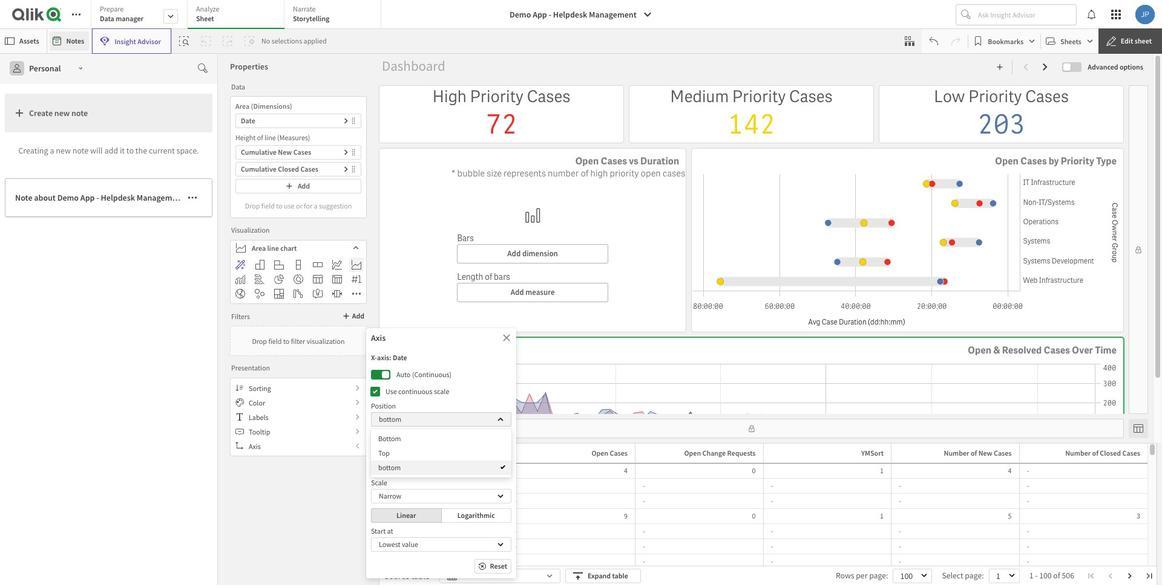 Task type: describe. For each thing, give the bounding box(es) containing it.
area for area line chart
[[252, 244, 266, 253]]

sheet
[[196, 14, 214, 23]]

at
[[387, 527, 393, 536]]

search notes image
[[198, 64, 208, 73]]

close image
[[502, 334, 511, 343]]

auto
[[396, 370, 411, 379]]

open for priority
[[995, 155, 1019, 168]]

note inside button
[[71, 108, 88, 119]]

(november
[[186, 192, 227, 203]]

create
[[29, 108, 53, 119]]

number
[[548, 168, 579, 180]]

sorting button
[[231, 381, 366, 396]]

demo inside note about demo app - helpdesk management (november 16, 2023) button
[[57, 192, 79, 203]]

new inside button
[[979, 449, 992, 458]]

presentation
[[231, 364, 270, 373]]

tab list inside "application"
[[91, 0, 386, 30]]

time
[[1095, 345, 1117, 357]]

number for number of closed cases
[[1065, 449, 1091, 458]]

0 vertical spatial line
[[265, 133, 276, 142]]

open for duration
[[575, 155, 599, 168]]

sheet
[[1135, 36, 1152, 45]]

add inside the bars add dimension
[[507, 249, 521, 259]]

drop
[[252, 337, 267, 346]]

select page :
[[942, 571, 984, 581]]

it
[[120, 145, 125, 156]]

1 vertical spatial add button
[[340, 309, 367, 324]]

cases inside low priority cases 203
[[1025, 86, 1069, 107]]

1 vertical spatial click to unlock sheet layout image
[[748, 425, 755, 433]]

undo image
[[929, 36, 939, 46]]

medium priority cases 142
[[670, 86, 833, 142]]

line inside button
[[267, 244, 279, 253]]

area for area (dimensions)
[[235, 102, 249, 111]]

tooltip
[[249, 428, 270, 437]]

1 : from the left
[[886, 571, 888, 581]]

add measure button
[[457, 283, 608, 303]]

number of new cases
[[944, 449, 1012, 458]]

high
[[432, 86, 467, 107]]

(continuous)
[[412, 370, 452, 379]]

bubble
[[457, 168, 485, 180]]

5/16/2019
[[469, 497, 500, 506]]

- inside note about demo app - helpdesk management (november 16, 2023) button
[[96, 192, 99, 203]]

bottom button
[[371, 413, 511, 427]]

vertical combo chart image
[[235, 275, 245, 284]]

hide source table viewer image
[[1134, 424, 1143, 434]]

bottom inside bottom top bottom
[[378, 464, 401, 473]]

new inside "button"
[[278, 148, 292, 157]]

bars add dimension
[[457, 233, 558, 259]]

ymsort
[[861, 449, 884, 458]]

16,
[[228, 192, 239, 203]]

0 for 4
[[752, 467, 756, 476]]

1 for 4
[[880, 467, 884, 476]]

pivot table image
[[332, 275, 342, 284]]

date inside button
[[241, 116, 255, 125]]

cases inside the number of closed cases button
[[1123, 449, 1140, 458]]

go to the first page image
[[1088, 573, 1095, 580]]

high priority cases 72
[[432, 86, 570, 142]]

priority for 142
[[732, 86, 786, 107]]

100
[[1039, 571, 1052, 581]]

data inside prepare data manager
[[100, 14, 114, 23]]

showing 101 rows and 6 columns. use arrow keys to navigate in table cells and tab to move to pagination controls. for the full range of keyboard navigation, see the documentation. element
[[380, 444, 1148, 586]]

go to the next page image
[[1126, 573, 1134, 580]]

1 vertical spatial helpdesk
[[101, 192, 135, 203]]

area (dimensions)
[[235, 102, 292, 111]]

assets button
[[2, 31, 44, 51]]

creating a new note will add it to the current space.
[[18, 145, 199, 156]]

sheets
[[1061, 37, 1082, 46]]

expand table
[[588, 572, 628, 581]]

area line chart
[[252, 244, 297, 253]]

create new note
[[29, 108, 88, 119]]

line chart image
[[332, 260, 342, 270]]

position for position bottom
[[371, 402, 396, 411]]

no selections applied
[[262, 36, 327, 45]]

over
[[1072, 345, 1093, 357]]

open for cases
[[968, 345, 991, 357]]

analyze sheet
[[196, 4, 219, 23]]

horizontal grouped bar chart image
[[274, 260, 284, 270]]

notes
[[66, 36, 84, 45]]

reset
[[490, 562, 507, 571]]

cases inside cumulative new cases "button"
[[293, 148, 311, 157]]

506
[[1062, 571, 1074, 581]]

more image
[[352, 289, 361, 299]]

go to the previous page image
[[1107, 573, 1114, 580]]

number of closed cases
[[1065, 449, 1140, 458]]

low priority cases 203
[[934, 86, 1069, 142]]

cases,
[[445, 435, 465, 444]]

visualization
[[307, 337, 345, 346]]

vs
[[629, 155, 638, 168]]

app inside note about demo app - helpdesk management (november 16, 2023) button
[[80, 192, 95, 203]]

open & resolved cases over time
[[968, 345, 1117, 357]]

resolved
[[1002, 345, 1042, 357]]

rows
[[836, 571, 854, 581]]

bottom top bottom
[[378, 435, 401, 473]]

number of closed cases button
[[1050, 447, 1145, 461]]

note about demo app - helpdesk management (november 16, 2023)
[[15, 192, 261, 203]]

narrate storytelling
[[293, 4, 330, 23]]

1 vertical spatial new
[[429, 435, 443, 444]]

low
[[934, 86, 965, 107]]

demo app - helpdesk management button
[[502, 5, 660, 24]]

nl insights image
[[313, 289, 323, 299]]

cumulative new cases
[[241, 148, 311, 157]]

filters
[[231, 312, 250, 321]]

y-
[[371, 435, 377, 444]]

cases inside number of new cases button
[[994, 449, 1012, 458]]

dimension
[[522, 249, 558, 259]]

group containing linear
[[371, 509, 511, 523]]

table image
[[313, 275, 323, 284]]

axis button
[[231, 439, 366, 454]]

1 vertical spatial closed
[[503, 435, 524, 444]]

cases inside high priority cases 72
[[527, 86, 570, 107]]

cumulative right cases,
[[466, 435, 502, 444]]

type
[[1096, 155, 1117, 168]]

1 vertical spatial to
[[283, 337, 290, 346]]

box plot image
[[332, 289, 342, 299]]

0 horizontal spatial to
[[126, 145, 134, 156]]

open
[[641, 168, 661, 180]]

cumulative down position bottom
[[392, 435, 428, 444]]

add inside length of bars add measure
[[511, 288, 524, 298]]

number of new cases button
[[928, 447, 1017, 461]]

0 vertical spatial axis
[[371, 333, 386, 344]]

edit sheet button
[[1098, 28, 1162, 54]]

demo inside demo app - helpdesk management button
[[510, 9, 531, 20]]

color
[[249, 399, 265, 408]]

1 4 from the left
[[624, 467, 628, 476]]

list box inside "application"
[[371, 430, 511, 478]]

rows per page :
[[836, 571, 888, 581]]

bottom
[[378, 435, 401, 444]]

applied
[[304, 36, 327, 45]]

cases inside open cases vs duration * bubble size represents number of high priority open cases
[[601, 155, 627, 168]]

create new sheet image
[[997, 64, 1004, 71]]

priority for 203
[[968, 86, 1022, 107]]

kpi image
[[352, 275, 361, 284]]

note about demo app - helpdesk management (november 16, 2023) button
[[5, 179, 261, 217]]

logarithmic button
[[441, 509, 511, 523]]

2 4 from the left
[[1008, 467, 1012, 476]]

open cases vs duration * bubble size represents number of high priority open cases
[[451, 155, 685, 180]]

next sheet: performance image
[[1041, 62, 1050, 72]]

5
[[1008, 512, 1012, 521]]

height
[[235, 133, 256, 142]]

of for closed
[[1092, 449, 1099, 458]]



Task type: locate. For each thing, give the bounding box(es) containing it.
click to unlock sheet layout image
[[1135, 246, 1142, 254], [748, 425, 755, 433]]

0 vertical spatial area
[[235, 102, 249, 111]]

0 horizontal spatial :
[[886, 571, 888, 581]]

cumulative down height
[[241, 148, 277, 157]]

1 horizontal spatial new
[[429, 435, 443, 444]]

1 horizontal spatial axis
[[371, 333, 386, 344]]

1 horizontal spatial data
[[231, 82, 245, 91]]

open cases
[[592, 449, 628, 458]]

add down more icon
[[352, 312, 364, 321]]

closed
[[278, 165, 299, 174], [503, 435, 524, 444], [1100, 449, 1121, 458]]

0 horizontal spatial app
[[80, 192, 95, 203]]

page right select
[[965, 571, 982, 581]]

advanced options
[[1088, 62, 1143, 71]]

of for new
[[971, 449, 977, 458]]

go to the last page image
[[1146, 573, 1153, 580]]

position for position
[[371, 450, 396, 459]]

1 horizontal spatial page
[[965, 571, 982, 581]]

add button down cumulative closed cases 'button'
[[235, 179, 361, 194]]

table right "expand"
[[612, 572, 628, 581]]

open
[[575, 155, 599, 168], [995, 155, 1019, 168], [968, 345, 991, 357], [592, 449, 608, 458], [684, 449, 701, 458]]

data
[[100, 14, 114, 23], [231, 82, 245, 91]]

cumulative
[[241, 148, 277, 157], [241, 165, 277, 174], [392, 435, 428, 444], [466, 435, 502, 444]]

requests
[[727, 449, 756, 458]]

number for number of new cases
[[944, 449, 969, 458]]

new right the a
[[56, 145, 71, 156]]

date
[[241, 116, 255, 125], [393, 353, 407, 363]]

labels button
[[231, 410, 366, 425]]

0 horizontal spatial number
[[944, 449, 969, 458]]

table for source table
[[411, 571, 430, 582]]

1 horizontal spatial table
[[612, 572, 628, 581]]

note left will
[[72, 145, 89, 156]]

9
[[624, 512, 628, 521]]

priority right high
[[470, 86, 524, 107]]

add dimension button
[[457, 245, 608, 264]]

2 vertical spatial 1
[[1029, 571, 1034, 581]]

of inside length of bars add measure
[[485, 272, 492, 283]]

: right per
[[886, 571, 888, 581]]

1 vertical spatial demo
[[57, 192, 79, 203]]

0 vertical spatial 1
[[880, 467, 884, 476]]

1
[[880, 467, 884, 476], [880, 512, 884, 521], [1029, 571, 1034, 581]]

page right per
[[869, 571, 886, 581]]

of inside button
[[1092, 449, 1099, 458]]

1 vertical spatial management
[[137, 192, 184, 203]]

: right select
[[982, 571, 984, 581]]

bottom inside position bottom
[[379, 415, 401, 424]]

source table
[[384, 571, 430, 582]]

- inside demo app - helpdesk management button
[[549, 9, 551, 20]]

medium
[[670, 86, 729, 107]]

priority inside medium priority cases 142
[[732, 86, 786, 107]]

0 vertical spatial note
[[71, 108, 88, 119]]

1 horizontal spatial 4
[[1008, 467, 1012, 476]]

number inside button
[[1065, 449, 1091, 458]]

4 down number of new cases
[[1008, 467, 1012, 476]]

selections tool image
[[905, 36, 915, 46]]

table inside button
[[612, 572, 628, 581]]

analyze
[[196, 4, 219, 13]]

new
[[54, 108, 70, 119], [56, 145, 71, 156]]

list box containing bottom
[[371, 430, 511, 478]]

0 horizontal spatial demo
[[57, 192, 79, 203]]

1 axis: from the top
[[377, 353, 391, 363]]

0 vertical spatial demo
[[510, 9, 531, 20]]

0 horizontal spatial click to unlock sheet layout image
[[748, 425, 755, 433]]

0 vertical spatial new
[[54, 108, 70, 119]]

of inside button
[[971, 449, 977, 458]]

app inside demo app - helpdesk management button
[[533, 9, 547, 20]]

priority inside low priority cases 203
[[968, 86, 1022, 107]]

0 horizontal spatial management
[[137, 192, 184, 203]]

closed inside button
[[1100, 449, 1121, 458]]

table right source
[[411, 571, 430, 582]]

0 vertical spatial bottom
[[379, 415, 401, 424]]

measure
[[526, 288, 555, 298]]

Ask Insight Advisor text field
[[976, 5, 1076, 24]]

0 vertical spatial to
[[126, 145, 134, 156]]

reset button
[[475, 560, 511, 574]]

1 horizontal spatial area
[[252, 244, 266, 253]]

note right 'create'
[[71, 108, 88, 119]]

0 horizontal spatial area
[[235, 102, 249, 111]]

the
[[135, 145, 147, 156]]

add down cumulative closed cases 'button'
[[298, 182, 310, 191]]

area left (dimensions)
[[235, 102, 249, 111]]

vertical stacked bar chart image
[[294, 260, 303, 270]]

1 page from the left
[[869, 571, 886, 581]]

dashboard button
[[379, 56, 448, 76]]

axis: for x-
[[377, 353, 391, 363]]

0 horizontal spatial new
[[278, 148, 292, 157]]

pie chart image
[[274, 275, 284, 284]]

axis: up top on the bottom left of the page
[[377, 435, 391, 444]]

drop field to filter visualization
[[252, 337, 345, 346]]

group
[[371, 509, 511, 523]]

0 horizontal spatial axis
[[249, 442, 261, 451]]

0 horizontal spatial page
[[869, 571, 886, 581]]

cumulative down cumulative new cases
[[241, 165, 277, 174]]

to right field
[[283, 337, 290, 346]]

1 position from the top
[[371, 402, 396, 411]]

cumulative inside "button"
[[241, 148, 277, 157]]

0 horizontal spatial closed
[[278, 165, 299, 174]]

*
[[451, 168, 455, 180]]

number inside button
[[944, 449, 969, 458]]

priority right by at the right of page
[[1061, 155, 1094, 168]]

priority right medium
[[732, 86, 786, 107]]

1 vertical spatial line
[[267, 244, 279, 253]]

prepare
[[100, 4, 124, 13]]

line left the chart
[[267, 244, 279, 253]]

0 vertical spatial 0
[[752, 467, 756, 476]]

72
[[485, 107, 518, 142]]

per
[[856, 571, 868, 581]]

2 position from the top
[[371, 450, 396, 459]]

0 vertical spatial add button
[[235, 179, 361, 194]]

list box
[[371, 430, 511, 478]]

donut chart image
[[294, 275, 303, 284]]

waterfall chart image
[[294, 289, 303, 299]]

1 horizontal spatial demo
[[510, 9, 531, 20]]

x-
[[371, 353, 377, 363]]

closed inside 'button'
[[278, 165, 299, 174]]

open cases by priority type
[[995, 155, 1117, 168]]

1 vertical spatial 1
[[880, 512, 884, 521]]

horizontal combo chart image
[[255, 275, 265, 284]]

position inside position bottom
[[371, 402, 396, 411]]

0 vertical spatial axis:
[[377, 353, 391, 363]]

personal
[[29, 63, 61, 74]]

application
[[0, 0, 1162, 586]]

tab list containing prepare
[[91, 0, 386, 30]]

date up height
[[241, 116, 255, 125]]

demo
[[510, 9, 531, 20], [57, 192, 79, 203]]

4
[[624, 467, 628, 476], [1008, 467, 1012, 476]]

142
[[727, 107, 776, 142]]

bars
[[494, 272, 510, 283]]

add button down more icon
[[340, 309, 367, 324]]

1 vertical spatial app
[[80, 192, 95, 203]]

to
[[126, 145, 134, 156], [283, 337, 290, 346]]

priority down create new sheet 'icon'
[[968, 86, 1022, 107]]

scatter plot image
[[255, 289, 265, 299]]

data down properties
[[231, 82, 245, 91]]

bottom down top on the bottom left of the page
[[378, 464, 401, 473]]

change
[[702, 449, 726, 458]]

data down prepare
[[100, 14, 114, 23]]

add left measure
[[511, 288, 524, 298]]

1 - 100 of 506
[[1029, 571, 1074, 581]]

open inside open cases vs duration * bubble size represents number of high priority open cases
[[575, 155, 599, 168]]

use
[[386, 387, 397, 396]]

2 vertical spatial new
[[979, 449, 992, 458]]

sorting
[[249, 384, 271, 393]]

of inside open cases vs duration * bubble size represents number of high priority open cases
[[581, 168, 589, 180]]

1 horizontal spatial management
[[589, 9, 637, 20]]

top
[[378, 449, 390, 458]]

1 horizontal spatial number
[[1065, 449, 1091, 458]]

note
[[71, 108, 88, 119], [72, 145, 89, 156]]

filter
[[291, 337, 305, 346]]

0 vertical spatial app
[[533, 9, 547, 20]]

axis:
[[377, 353, 391, 363], [377, 435, 391, 444]]

selections
[[272, 36, 302, 45]]

creating
[[18, 145, 48, 156]]

1 horizontal spatial click to unlock sheet layout image
[[1135, 246, 1142, 254]]

bookmarks
[[988, 37, 1024, 46]]

-
[[549, 9, 551, 20], [96, 192, 99, 203], [1027, 467, 1029, 476], [515, 482, 517, 491], [643, 482, 645, 491], [771, 482, 773, 491], [899, 482, 901, 491], [1027, 482, 1029, 491], [515, 497, 517, 506], [643, 497, 645, 506], [771, 497, 773, 506], [899, 497, 901, 506], [1027, 497, 1029, 506], [515, 527, 517, 536], [643, 527, 645, 536], [771, 527, 773, 536], [899, 527, 901, 536], [1027, 527, 1029, 536], [515, 542, 517, 551], [643, 542, 645, 551], [771, 542, 773, 551], [899, 542, 901, 551], [1027, 542, 1029, 551], [515, 557, 517, 567], [643, 557, 645, 567], [771, 557, 773, 567], [899, 557, 901, 567], [1027, 557, 1029, 567], [1035, 571, 1038, 581]]

options
[[1120, 62, 1143, 71]]

cases inside open cases button
[[610, 449, 628, 458]]

2 axis: from the top
[[377, 435, 391, 444]]

0 horizontal spatial table
[[411, 571, 430, 582]]

autochart image
[[235, 260, 245, 270]]

linear button
[[371, 509, 442, 523]]

note
[[15, 192, 32, 203]]

add left dimension
[[507, 249, 521, 259]]

2 vertical spatial closed
[[1100, 449, 1121, 458]]

2 horizontal spatial new
[[979, 449, 992, 458]]

1 horizontal spatial app
[[533, 9, 547, 20]]

1 vertical spatial bottom
[[378, 464, 401, 473]]

start
[[371, 527, 386, 536]]

open change requests button
[[669, 447, 761, 461]]

line up cumulative new cases
[[265, 133, 276, 142]]

1 vertical spatial axis:
[[377, 435, 391, 444]]

management
[[589, 9, 637, 20], [137, 192, 184, 203]]

cases inside medium priority cases 142
[[789, 86, 833, 107]]

0 vertical spatial closed
[[278, 165, 299, 174]]

1 vertical spatial 0
[[752, 512, 756, 521]]

to right it
[[126, 145, 134, 156]]

new right 'create'
[[54, 108, 70, 119]]

axis: for y-
[[377, 435, 391, 444]]

0 vertical spatial position
[[371, 402, 396, 411]]

1 vertical spatial axis
[[249, 442, 261, 451]]

priority for 72
[[470, 86, 524, 107]]

1 horizontal spatial closed
[[503, 435, 524, 444]]

scale
[[371, 479, 387, 488]]

1 vertical spatial position
[[371, 450, 396, 459]]

logarithmic
[[457, 511, 495, 520]]

personal button
[[5, 59, 90, 78]]

treemap image
[[274, 289, 284, 299]]

2 page from the left
[[965, 571, 982, 581]]

0 horizontal spatial date
[[241, 116, 255, 125]]

1 for 5
[[880, 512, 884, 521]]

0 vertical spatial data
[[100, 14, 114, 23]]

continuous
[[398, 387, 433, 396]]

5/22/2019
[[469, 542, 500, 551]]

space.
[[176, 145, 199, 156]]

axis: up use
[[377, 353, 391, 363]]

1 0 from the top
[[752, 467, 756, 476]]

1 vertical spatial new
[[56, 145, 71, 156]]

date up "auto" at the left bottom of page
[[393, 353, 407, 363]]

map image
[[235, 289, 245, 299]]

about
[[34, 192, 56, 203]]

0 vertical spatial new
[[278, 148, 292, 157]]

area inside button
[[252, 244, 266, 253]]

(measures)
[[277, 133, 310, 142]]

vertical grouped bar chart image
[[255, 260, 265, 270]]

0 vertical spatial management
[[589, 9, 637, 20]]

tooltip button
[[231, 425, 366, 439]]

y-axis: cumulative new cases, cumulative closed cases
[[371, 435, 544, 444]]

0 vertical spatial click to unlock sheet layout image
[[1135, 246, 1142, 254]]

area line chart image
[[352, 260, 361, 270]]

auto (continuous)
[[396, 370, 452, 379]]

of for line
[[257, 133, 263, 142]]

1 horizontal spatial helpdesk
[[553, 9, 587, 20]]

priority
[[470, 86, 524, 107], [732, 86, 786, 107], [968, 86, 1022, 107], [1061, 155, 1094, 168]]

0 horizontal spatial 4
[[624, 467, 628, 476]]

4 down open cases
[[624, 467, 628, 476]]

axis inside button
[[249, 442, 261, 451]]

(dimensions)
[[251, 102, 292, 111]]

203
[[977, 107, 1026, 142]]

axis up the x-
[[371, 333, 386, 344]]

axis down the tooltip on the left bottom of page
[[249, 442, 261, 451]]

1 horizontal spatial date
[[393, 353, 407, 363]]

create new note button
[[5, 94, 212, 133]]

2 : from the left
[[982, 571, 984, 581]]

2 horizontal spatial closed
[[1100, 449, 1121, 458]]

axis
[[371, 333, 386, 344], [249, 442, 261, 451]]

0 vertical spatial helpdesk
[[553, 9, 587, 20]]

application containing 72
[[0, 0, 1162, 586]]

position down use
[[371, 402, 396, 411]]

0 for 9
[[752, 512, 756, 521]]

1 number from the left
[[944, 449, 969, 458]]

bookmarks button
[[971, 31, 1038, 51]]

page
[[869, 571, 886, 581], [965, 571, 982, 581]]

demo app - helpdesk management
[[510, 9, 637, 20]]

area up vertical grouped bar chart icon
[[252, 244, 266, 253]]

edit
[[1121, 36, 1133, 45]]

&
[[993, 345, 1000, 357]]

cases inside cumulative closed cases 'button'
[[301, 165, 318, 174]]

tab list
[[91, 0, 386, 30]]

expand table button
[[565, 570, 641, 584]]

date button
[[235, 114, 361, 128]]

expand
[[588, 572, 611, 581]]

new inside 'create new note' button
[[54, 108, 70, 119]]

0 horizontal spatial helpdesk
[[101, 192, 135, 203]]

edit sheet
[[1121, 36, 1152, 45]]

0 horizontal spatial data
[[100, 14, 114, 23]]

1 vertical spatial date
[[393, 353, 407, 363]]

0 vertical spatial date
[[241, 116, 255, 125]]

1 vertical spatial area
[[252, 244, 266, 253]]

bottom up bottom
[[379, 415, 401, 424]]

1 vertical spatial note
[[72, 145, 89, 156]]

position down bottom
[[371, 450, 396, 459]]

cumulative inside 'button'
[[241, 165, 277, 174]]

2 number from the left
[[1065, 449, 1091, 458]]

1 horizontal spatial :
[[982, 571, 984, 581]]

2 0 from the top
[[752, 512, 756, 521]]

of for bars
[[485, 272, 492, 283]]

priority inside high priority cases 72
[[470, 86, 524, 107]]

source
[[384, 571, 409, 582]]

1 vertical spatial data
[[231, 82, 245, 91]]

visualization
[[231, 226, 270, 235]]

1 horizontal spatial to
[[283, 337, 290, 346]]

horizontal stacked bar chart image
[[313, 260, 323, 270]]

table for expand table
[[612, 572, 628, 581]]

chart
[[280, 244, 297, 253]]

app
[[533, 9, 547, 20], [80, 192, 95, 203]]

field
[[268, 337, 282, 346]]



Task type: vqa. For each thing, say whether or not it's contained in the screenshot.


